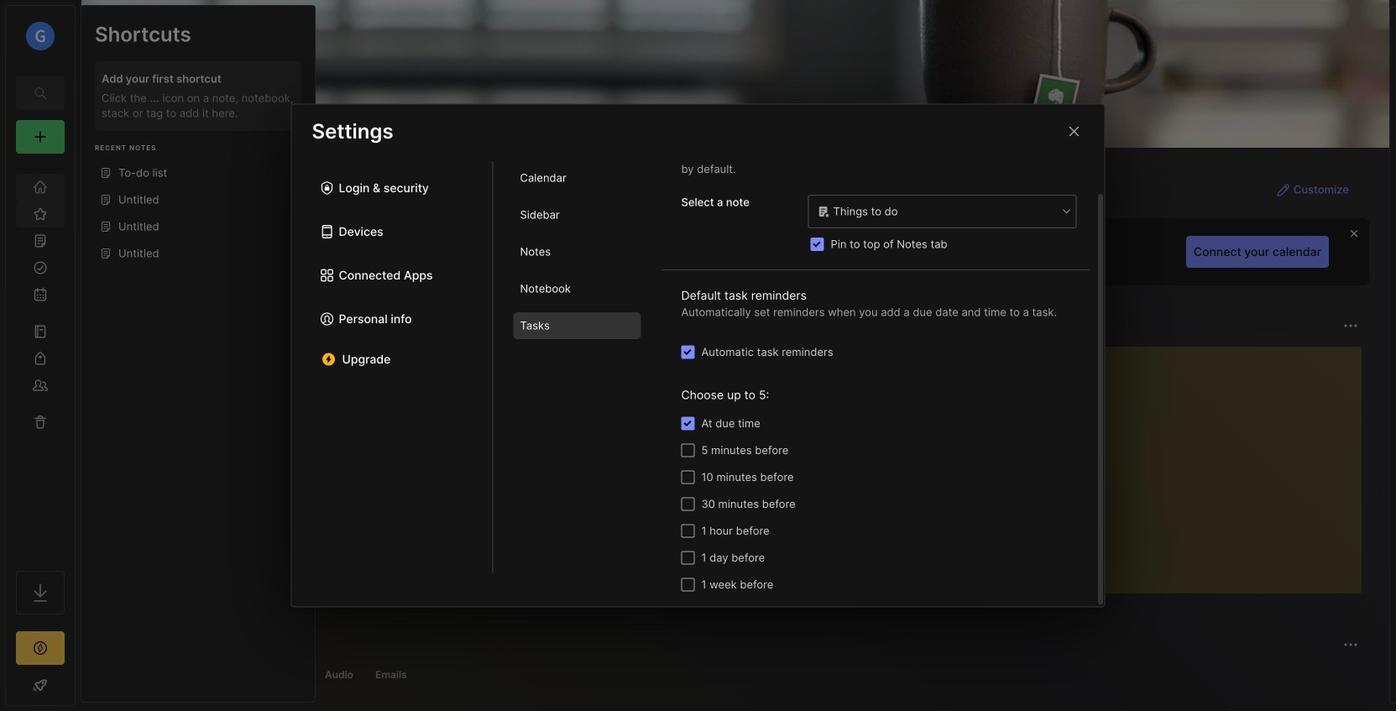 Task type: locate. For each thing, give the bounding box(es) containing it.
close image
[[1065, 121, 1085, 142]]

row group
[[108, 376, 864, 605]]

None checkbox
[[811, 238, 824, 251], [682, 444, 695, 457], [682, 471, 695, 484], [682, 498, 695, 511], [682, 578, 695, 592], [811, 238, 824, 251], [682, 444, 695, 457], [682, 471, 695, 484], [682, 498, 695, 511], [682, 578, 695, 592]]

tree inside "main" element
[[6, 164, 75, 556]]

tab
[[514, 165, 641, 192], [514, 202, 641, 228], [514, 239, 641, 265], [514, 276, 641, 302], [514, 312, 641, 339], [112, 346, 161, 366], [168, 346, 236, 366], [112, 665, 176, 685], [240, 665, 311, 685], [318, 665, 361, 685], [368, 665, 415, 685]]

main element
[[0, 0, 81, 712]]

edit search image
[[30, 83, 50, 103]]

tree
[[6, 164, 75, 556]]

None checkbox
[[682, 346, 695, 359], [682, 417, 695, 431], [682, 525, 695, 538], [682, 551, 695, 565], [682, 346, 695, 359], [682, 417, 695, 431], [682, 525, 695, 538], [682, 551, 695, 565]]

tab list
[[292, 128, 494, 573], [494, 128, 662, 573], [112, 346, 932, 366], [112, 665, 1357, 685]]

Start writing… text field
[[973, 347, 1362, 580]]

Default task note field
[[808, 194, 1077, 229]]



Task type: describe. For each thing, give the bounding box(es) containing it.
home image
[[32, 179, 49, 196]]

upgrade image
[[30, 638, 50, 659]]



Task type: vqa. For each thing, say whether or not it's contained in the screenshot.
tree within Main element
yes



